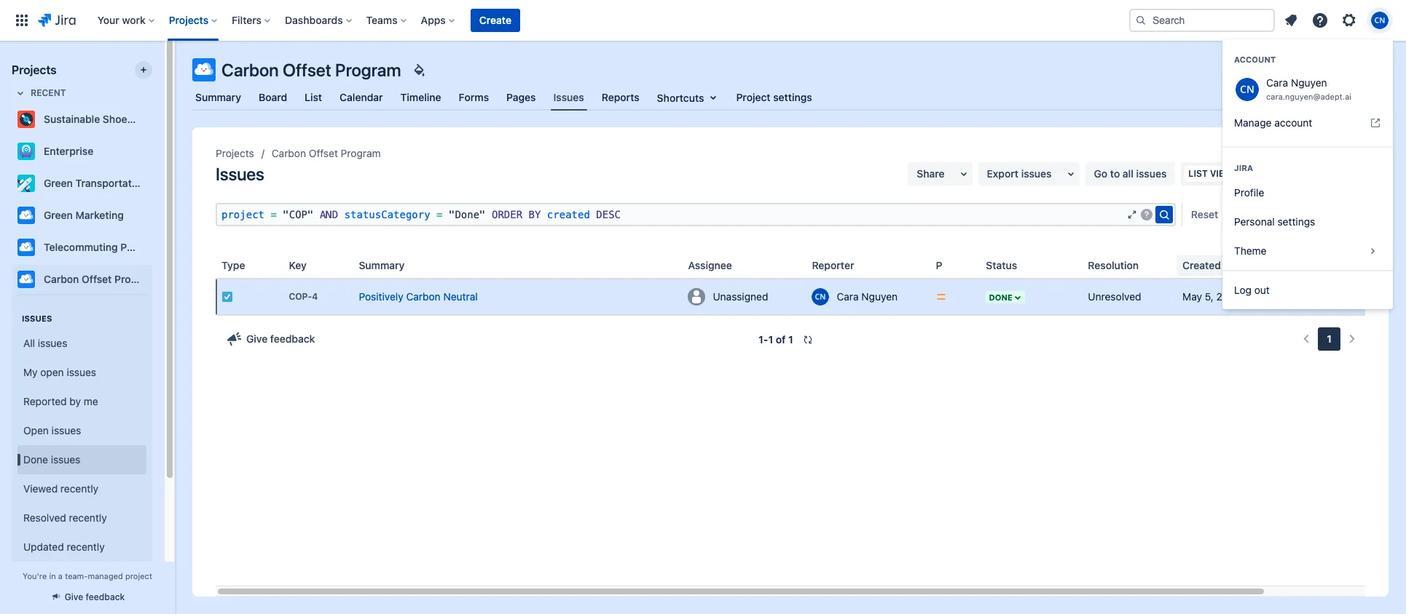 Task type: describe. For each thing, give the bounding box(es) containing it.
done for done issues
[[23, 454, 48, 466]]

board
[[259, 91, 287, 103]]

calendar
[[340, 91, 383, 103]]

green marketing
[[44, 209, 124, 221]]

syntax help image
[[1141, 209, 1152, 221]]

done issues link
[[17, 446, 146, 475]]

forms link
[[456, 85, 492, 111]]

updated recently
[[23, 541, 105, 553]]

Search field
[[1129, 9, 1275, 32]]

filter
[[1262, 208, 1284, 221]]

dashboards
[[285, 14, 343, 26]]

primary element
[[9, 0, 1129, 41]]

appswitcher icon image
[[13, 12, 31, 29]]

export issues button
[[978, 162, 1079, 186]]

2 vertical spatial offset
[[82, 273, 112, 286]]

open share dialog image
[[955, 165, 972, 183]]

recently for resolved recently
[[69, 512, 107, 524]]

unassigned
[[713, 291, 768, 303]]

sort in ascending order image
[[860, 259, 872, 271]]

updated for updated
[[1265, 259, 1306, 271]]

of
[[776, 334, 786, 346]]

list link
[[302, 85, 325, 111]]

1-1 of 1
[[759, 334, 793, 346]]

manage account group
[[1223, 39, 1393, 142]]

1 horizontal spatial give
[[246, 333, 268, 345]]

telecommuting
[[44, 241, 118, 254]]

drag column image for created
[[1177, 257, 1194, 274]]

sustainable
[[44, 113, 100, 125]]

initiative
[[135, 113, 176, 125]]

resolution button
[[1082, 255, 1162, 276]]

1 horizontal spatial carbon offset program link
[[272, 145, 381, 162]]

key
[[289, 259, 307, 271]]

share button
[[908, 162, 972, 186]]

recent
[[31, 87, 66, 98]]

updated button
[[1259, 255, 1330, 276]]

1 vertical spatial carbon offset program
[[272, 147, 381, 160]]

0 vertical spatial carbon offset program
[[221, 60, 401, 80]]

summary button
[[353, 255, 428, 276]]

issues for issues group
[[22, 314, 52, 323]]

sorted in descending order image
[[1227, 259, 1239, 271]]

basic
[[1303, 209, 1330, 220]]

in
[[49, 572, 56, 581]]

cara nguyen
[[837, 291, 898, 303]]

sustainable shoes initiative link
[[12, 105, 176, 134]]

shoes
[[103, 113, 133, 125]]

cop-
[[289, 292, 312, 303]]

open
[[23, 424, 49, 437]]

list for list view
[[1189, 168, 1208, 179]]

help image
[[1311, 12, 1329, 29]]

green for green marketing
[[44, 209, 73, 221]]

1 add to starred image from the top
[[148, 143, 165, 160]]

1 vertical spatial give feedback
[[65, 592, 125, 603]]

done button
[[985, 290, 1026, 305]]

issues for export issues
[[1021, 168, 1052, 180]]

reporter
[[812, 259, 854, 271]]

create project image
[[138, 64, 149, 76]]

"done"
[[443, 209, 492, 221]]

1 inside 1 button
[[1327, 333, 1332, 345]]

banner containing your work
[[0, 0, 1406, 41]]

may 5, 2023
[[1183, 291, 1241, 303]]

tab list containing issues
[[184, 85, 1397, 111]]

may for may 5, 2023
[[1183, 291, 1202, 303]]

issues for all issues
[[38, 337, 67, 349]]

log out
[[1234, 284, 1270, 297]]

go to all issues
[[1094, 168, 1167, 180]]

your work button
[[93, 9, 160, 32]]

manage account
[[1234, 117, 1312, 129]]

done issues
[[23, 454, 80, 466]]

list for list
[[305, 91, 322, 103]]

1-
[[759, 334, 768, 346]]

enterprise link
[[12, 137, 146, 166]]

enterprise
[[44, 145, 93, 157]]

add to starred image for sustainable shoes initiative
[[148, 111, 165, 128]]

drag column image for reporter
[[806, 257, 824, 274]]

reports link
[[599, 85, 642, 111]]

1 vertical spatial issues
[[216, 164, 264, 184]]

save filter
[[1236, 208, 1284, 221]]

personal settings link
[[1223, 208, 1393, 237]]

task image
[[221, 291, 233, 303]]

by
[[69, 395, 81, 408]]

may 10, 2023
[[1265, 291, 1328, 303]]

0 vertical spatial program
[[335, 60, 401, 80]]

positively carbon neutral
[[359, 291, 478, 303]]

reset
[[1191, 208, 1218, 221]]

reset button
[[1182, 203, 1227, 227]]

JQL query field
[[217, 205, 1126, 225]]

2 vertical spatial carbon offset program
[[44, 273, 156, 286]]

1 horizontal spatial 1
[[788, 334, 793, 346]]

log
[[1234, 284, 1252, 297]]

type button
[[216, 255, 268, 276]]

open issues link
[[17, 417, 146, 446]]

project
[[736, 91, 771, 103]]

filters button
[[227, 9, 276, 32]]

5,
[[1205, 291, 1214, 303]]

view
[[1210, 168, 1233, 179]]

positively
[[359, 291, 403, 303]]

manage account link
[[1223, 109, 1393, 138]]

updated recently link
[[17, 533, 146, 562]]

1 vertical spatial give
[[65, 592, 83, 603]]

projects for projects link
[[216, 147, 254, 160]]

reported by me
[[23, 395, 98, 408]]

sustainable shoes initiative
[[44, 113, 176, 125]]

search image
[[1135, 15, 1147, 26]]

teams
[[366, 14, 398, 26]]

jira
[[1234, 163, 1253, 173]]

transportation
[[75, 177, 146, 189]]

add to starred image for policy
[[148, 239, 165, 256]]

your
[[97, 14, 119, 26]]

drag column image for status
[[980, 257, 998, 274]]

reporter button
[[806, 255, 878, 276]]

telecommuting policy link
[[12, 233, 149, 262]]

nguyen
[[861, 291, 898, 303]]

updated for updated recently
[[23, 541, 64, 553]]

medium image
[[936, 291, 947, 303]]

settings for project settings
[[773, 91, 812, 103]]

open issues
[[23, 424, 81, 437]]

neutral
[[443, 291, 478, 303]]

due date
[[1350, 259, 1393, 271]]

2 vertical spatial program
[[114, 273, 156, 286]]

2023 for may 5, 2023
[[1216, 291, 1241, 303]]

sidebar navigation image
[[159, 58, 191, 87]]

save
[[1236, 208, 1259, 221]]

list view
[[1189, 168, 1233, 179]]

settings for personal settings
[[1278, 216, 1315, 228]]

status
[[986, 259, 1017, 271]]



Task type: vqa. For each thing, say whether or not it's contained in the screenshot.
jira.
no



Task type: locate. For each thing, give the bounding box(es) containing it.
1 down log out link
[[1327, 333, 1332, 345]]

projects button
[[164, 9, 223, 32]]

feedback for the bottom give feedback button
[[86, 592, 125, 603]]

2 vertical spatial add to starred image
[[148, 239, 165, 256]]

your work
[[97, 14, 146, 26]]

issues inside 'link'
[[553, 91, 584, 103]]

updated up 10,
[[1265, 259, 1306, 271]]

may
[[1183, 291, 1202, 303], [1265, 291, 1284, 303]]

feedback for topmost give feedback button
[[270, 333, 315, 345]]

may left 5,
[[1183, 291, 1202, 303]]

drag column image up done dropdown button
[[980, 257, 998, 274]]

0 vertical spatial give feedback button
[[217, 328, 324, 351]]

2 horizontal spatial projects
[[216, 147, 254, 160]]

drag column image for resolution
[[1082, 257, 1100, 274]]

feedback down cop-
[[270, 333, 315, 345]]

3 drag column image from the left
[[980, 257, 998, 274]]

notifications image
[[1282, 12, 1300, 29]]

offset down list link
[[309, 147, 338, 160]]

1 vertical spatial summary
[[359, 259, 405, 271]]

program down calendar link
[[341, 147, 381, 160]]

may for may 10, 2023
[[1265, 291, 1284, 303]]

give feedback button
[[217, 328, 324, 351], [41, 586, 134, 610]]

green transportation
[[44, 177, 146, 189]]

summary inside button
[[359, 259, 405, 271]]

drag column image for p
[[930, 257, 947, 274]]

list
[[305, 91, 322, 103], [1189, 168, 1208, 179]]

add to starred image
[[148, 143, 165, 160], [148, 207, 165, 224], [148, 239, 165, 256]]

2 horizontal spatial issues
[[553, 91, 584, 103]]

drag column image up task image
[[216, 257, 233, 274]]

add to starred image for marketing
[[148, 207, 165, 224]]

search image
[[1155, 206, 1173, 224]]

reported
[[23, 395, 67, 408]]

1 drag column image from the left
[[216, 257, 233, 274]]

0 vertical spatial carbon offset program link
[[272, 145, 381, 162]]

add to starred image for carbon offset program
[[148, 271, 165, 289]]

may left 10,
[[1265, 291, 1284, 303]]

drag column image left sort in ascending order icon
[[806, 257, 824, 274]]

0 horizontal spatial give feedback
[[65, 592, 125, 603]]

list right "board"
[[305, 91, 322, 103]]

issues inside "link"
[[38, 337, 67, 349]]

carbon right projects link
[[272, 147, 306, 160]]

status button
[[980, 255, 1041, 276]]

recently down resolved recently link
[[67, 541, 105, 553]]

sort in ascending order image for assignee
[[738, 259, 750, 271]]

offset down telecommuting policy at the top of page
[[82, 273, 112, 286]]

sort in ascending order image up unassigned in the right top of the page
[[738, 259, 750, 271]]

viewed recently link
[[17, 475, 146, 504]]

program down policy
[[114, 273, 156, 286]]

drag column image up "medium" image
[[930, 257, 947, 274]]

timeline
[[400, 91, 441, 103]]

0 horizontal spatial settings
[[773, 91, 812, 103]]

1 horizontal spatial give feedback button
[[217, 328, 324, 351]]

projects link
[[216, 145, 254, 162]]

export issues
[[987, 168, 1052, 180]]

1 horizontal spatial updated
[[1265, 259, 1306, 271]]

drag column image inside p button
[[930, 257, 947, 274]]

feedback down "managed"
[[86, 592, 125, 603]]

1 drag column image from the left
[[806, 257, 824, 274]]

created
[[1183, 259, 1221, 271]]

refresh image
[[802, 334, 814, 346]]

2 may from the left
[[1265, 291, 1284, 303]]

recently for viewed recently
[[60, 483, 98, 495]]

my open issues link
[[17, 358, 146, 388]]

projects down summary 'link'
[[216, 147, 254, 160]]

1 vertical spatial give feedback button
[[41, 586, 134, 610]]

issues group
[[17, 299, 146, 567]]

4 drag column image from the left
[[1082, 257, 1100, 274]]

program
[[335, 60, 401, 80], [341, 147, 381, 160], [114, 273, 156, 286]]

give feedback button down 'you're in a team-managed project'
[[41, 586, 134, 610]]

5 drag column image from the left
[[1177, 257, 1194, 274]]

my
[[23, 366, 38, 379]]

banner
[[0, 0, 1406, 41]]

1 vertical spatial settings
[[1278, 216, 1315, 228]]

key button
[[283, 255, 330, 276]]

3 add to starred image from the top
[[148, 239, 165, 256]]

issues for done issues
[[51, 454, 80, 466]]

cop-4
[[289, 292, 318, 303]]

projects for projects popup button
[[169, 14, 208, 26]]

2 vertical spatial issues
[[22, 314, 52, 323]]

1 vertical spatial recently
[[69, 512, 107, 524]]

drag column image
[[806, 257, 824, 274], [930, 257, 947, 274], [980, 257, 998, 274], [1082, 257, 1100, 274], [1177, 257, 1194, 274]]

2 2023 from the left
[[1303, 291, 1328, 303]]

1 vertical spatial list
[[1189, 168, 1208, 179]]

1 vertical spatial offset
[[309, 147, 338, 160]]

timeline link
[[398, 85, 444, 111]]

1 vertical spatial program
[[341, 147, 381, 160]]

0 horizontal spatial give feedback button
[[41, 586, 134, 610]]

row containing positively carbon neutral
[[216, 280, 1406, 315]]

1 vertical spatial carbon offset program link
[[12, 265, 156, 294]]

2 drag column image from the left
[[682, 257, 700, 274]]

you're in a team-managed project
[[23, 572, 152, 581]]

apps
[[421, 14, 446, 26]]

0 horizontal spatial sort in ascending order image
[[738, 259, 750, 271]]

issues for issues 'link'
[[553, 91, 584, 103]]

issues element
[[216, 253, 1406, 315]]

cop-4 link
[[289, 292, 318, 303]]

1 may from the left
[[1183, 291, 1202, 303]]

2023 right 5,
[[1216, 291, 1241, 303]]

give feedback down cop-
[[246, 333, 315, 345]]

green for green transportation
[[44, 177, 73, 189]]

1 horizontal spatial done
[[989, 293, 1013, 302]]

0 vertical spatial give feedback
[[246, 333, 315, 345]]

settings image
[[1341, 12, 1358, 29]]

settings right project
[[773, 91, 812, 103]]

2 vertical spatial add to starred image
[[148, 271, 165, 289]]

1 vertical spatial done
[[23, 454, 48, 466]]

give feedback down 'you're in a team-managed project'
[[65, 592, 125, 603]]

assignee button
[[682, 255, 755, 276]]

0 horizontal spatial list
[[305, 91, 322, 103]]

theme button
[[1223, 237, 1393, 266]]

1 sort in ascending order image from the left
[[738, 259, 750, 271]]

0 vertical spatial recently
[[60, 483, 98, 495]]

1 horizontal spatial issues
[[216, 164, 264, 184]]

projects up recent
[[12, 63, 57, 77]]

1 2023 from the left
[[1216, 291, 1241, 303]]

summary for summary 'link'
[[195, 91, 241, 103]]

1 horizontal spatial 2023
[[1303, 291, 1328, 303]]

0 horizontal spatial feedback
[[86, 592, 125, 603]]

resolved recently link
[[17, 504, 146, 533]]

carbon offset program link down list link
[[272, 145, 381, 162]]

all
[[1123, 168, 1134, 180]]

drag column image up the unresolved at the right top
[[1082, 257, 1100, 274]]

2023
[[1216, 291, 1241, 303], [1303, 291, 1328, 303]]

carbon offset program down list link
[[272, 147, 381, 160]]

1 horizontal spatial drag column image
[[682, 257, 700, 274]]

1 horizontal spatial summary
[[359, 259, 405, 271]]

p button
[[930, 255, 966, 276]]

telecommuting policy
[[44, 241, 149, 254]]

updated inside issues group
[[23, 541, 64, 553]]

0 horizontal spatial 1
[[768, 334, 773, 346]]

drag column image inside the type 'button'
[[216, 257, 233, 274]]

project settings link
[[733, 85, 815, 111]]

projects inside popup button
[[169, 14, 208, 26]]

2023 for may 10, 2023
[[1303, 291, 1328, 303]]

summary up the positively on the left of the page
[[359, 259, 405, 271]]

done down "open"
[[23, 454, 48, 466]]

pages link
[[504, 85, 539, 111]]

give feedback button down cop-
[[217, 328, 324, 351]]

forms
[[459, 91, 489, 103]]

0 vertical spatial add to starred image
[[148, 143, 165, 160]]

2 vertical spatial projects
[[216, 147, 254, 160]]

updated
[[1265, 259, 1306, 271], [23, 541, 64, 553]]

theme
[[1234, 245, 1267, 257]]

summary link
[[192, 85, 244, 111]]

issues up 'all'
[[22, 314, 52, 323]]

10,
[[1287, 291, 1301, 303]]

assignee
[[688, 259, 732, 271]]

reported by me link
[[17, 388, 146, 417]]

carbon left neutral
[[406, 291, 441, 303]]

offset up list link
[[283, 60, 331, 80]]

0 horizontal spatial issues
[[22, 314, 52, 323]]

drag column image up may 5, 2023
[[1177, 257, 1194, 274]]

project settings
[[736, 91, 812, 103]]

2 add to starred image from the top
[[148, 175, 165, 192]]

1 horizontal spatial list
[[1189, 168, 1208, 179]]

set background color image
[[410, 61, 427, 79]]

summary for the summary button
[[359, 259, 405, 271]]

0 horizontal spatial updated
[[23, 541, 64, 553]]

0 vertical spatial offset
[[283, 60, 331, 80]]

projects up sidebar navigation icon on the top
[[169, 14, 208, 26]]

0 horizontal spatial projects
[[12, 63, 57, 77]]

row
[[216, 280, 1406, 315]]

summary inside 'link'
[[195, 91, 241, 103]]

sort in ascending order image inside status button
[[1023, 259, 1035, 271]]

0 horizontal spatial 2023
[[1216, 291, 1241, 303]]

reports
[[602, 91, 639, 103]]

green down green transportation link
[[44, 209, 73, 221]]

0 vertical spatial give
[[246, 333, 268, 345]]

tab list
[[184, 85, 1397, 111]]

profile
[[1234, 187, 1264, 199]]

1 vertical spatial green
[[44, 209, 73, 221]]

personal settings
[[1234, 216, 1315, 228]]

0 vertical spatial done
[[989, 293, 1013, 302]]

0 horizontal spatial give
[[65, 592, 83, 603]]

updated inside button
[[1265, 259, 1306, 271]]

cara
[[837, 291, 859, 303]]

0 vertical spatial summary
[[195, 91, 241, 103]]

shortcuts button
[[654, 85, 725, 111]]

settings down profile link
[[1278, 216, 1315, 228]]

2 drag column image from the left
[[930, 257, 947, 274]]

updated down resolved
[[23, 541, 64, 553]]

create
[[479, 14, 511, 26]]

2 add to starred image from the top
[[148, 207, 165, 224]]

your profile and settings image
[[1371, 12, 1389, 29]]

2 horizontal spatial 1
[[1327, 333, 1332, 345]]

recently for updated recently
[[67, 541, 105, 553]]

0 vertical spatial green
[[44, 177, 73, 189]]

0 horizontal spatial may
[[1183, 291, 1202, 303]]

green down enterprise at the top of the page
[[44, 177, 73, 189]]

issues inside button
[[1021, 168, 1052, 180]]

to
[[1110, 168, 1120, 180]]

0 horizontal spatial carbon offset program link
[[12, 265, 156, 294]]

type
[[221, 259, 245, 271]]

issues right pages
[[553, 91, 584, 103]]

carbon offset program up list link
[[221, 60, 401, 80]]

1 right of
[[788, 334, 793, 346]]

projects
[[169, 14, 208, 26], [12, 63, 57, 77], [216, 147, 254, 160]]

resolved recently
[[23, 512, 107, 524]]

add to starred image down policy
[[148, 271, 165, 289]]

carbon inside row
[[406, 291, 441, 303]]

0 horizontal spatial drag column image
[[216, 257, 233, 274]]

summary left "board"
[[195, 91, 241, 103]]

1 vertical spatial projects
[[12, 63, 57, 77]]

1 horizontal spatial feedback
[[270, 333, 315, 345]]

0 vertical spatial settings
[[773, 91, 812, 103]]

0 vertical spatial list
[[305, 91, 322, 103]]

add to starred image right shoes
[[148, 111, 165, 128]]

viewed recently
[[23, 483, 98, 495]]

issues for open issues
[[52, 424, 81, 437]]

1 horizontal spatial settings
[[1278, 216, 1315, 228]]

1 add to starred image from the top
[[148, 111, 165, 128]]

offset
[[283, 60, 331, 80], [309, 147, 338, 160], [82, 273, 112, 286]]

done down status
[[989, 293, 1013, 302]]

green
[[44, 177, 73, 189], [44, 209, 73, 221]]

1 green from the top
[[44, 177, 73, 189]]

1 vertical spatial add to starred image
[[148, 175, 165, 192]]

save filter button
[[1227, 203, 1293, 227]]

shortcuts
[[657, 91, 704, 104]]

add to starred image for green transportation
[[148, 175, 165, 192]]

calendar link
[[337, 85, 386, 111]]

marketing
[[75, 209, 124, 221]]

drag column image inside assignee button
[[682, 257, 700, 274]]

carbon up "board"
[[221, 60, 279, 80]]

editor image
[[1126, 209, 1138, 221]]

0 vertical spatial updated
[[1265, 259, 1306, 271]]

issues inside group
[[22, 314, 52, 323]]

drag column image inside status button
[[980, 257, 998, 274]]

green transportation link
[[12, 169, 146, 198]]

recently down "viewed recently" link
[[69, 512, 107, 524]]

1 button
[[1318, 328, 1341, 351]]

account
[[1234, 55, 1276, 64]]

0 vertical spatial feedback
[[270, 333, 315, 345]]

0 horizontal spatial summary
[[195, 91, 241, 103]]

2 green from the top
[[44, 209, 73, 221]]

issues down projects link
[[216, 164, 264, 184]]

0 vertical spatial issues
[[553, 91, 584, 103]]

1 horizontal spatial may
[[1265, 291, 1284, 303]]

list left view
[[1189, 168, 1208, 179]]

group
[[1223, 138, 1393, 146]]

a
[[58, 572, 63, 581]]

open export issues dropdown image
[[1062, 165, 1079, 183]]

done for done
[[989, 293, 1013, 302]]

1 vertical spatial add to starred image
[[148, 207, 165, 224]]

sort in ascending order image right status
[[1023, 259, 1035, 271]]

create button
[[471, 9, 520, 32]]

add to starred image right "transportation"
[[148, 175, 165, 192]]

drag column image inside resolution button
[[1082, 257, 1100, 274]]

collapse recent projects image
[[12, 85, 29, 102]]

jira image
[[38, 12, 76, 29], [38, 12, 76, 29]]

1 horizontal spatial give feedback
[[246, 333, 315, 345]]

sort in ascending order image
[[738, 259, 750, 271], [1023, 259, 1035, 271]]

1 vertical spatial updated
[[23, 541, 64, 553]]

3 add to starred image from the top
[[148, 271, 165, 289]]

1 horizontal spatial projects
[[169, 14, 208, 26]]

drag column image
[[216, 257, 233, 274], [682, 257, 700, 274]]

1 horizontal spatial sort in ascending order image
[[1023, 259, 1035, 271]]

green marketing link
[[12, 201, 146, 230]]

"cop"
[[277, 209, 320, 221]]

drag column image for type
[[216, 257, 233, 274]]

due
[[1350, 259, 1369, 271]]

date
[[1372, 259, 1393, 271]]

managed
[[88, 572, 123, 581]]

done inside issues group
[[23, 454, 48, 466]]

due date button
[[1344, 255, 1406, 276]]

carbon offset program link down telecommuting policy link
[[12, 265, 156, 294]]

0 horizontal spatial done
[[23, 454, 48, 466]]

2 sort in ascending order image from the left
[[1023, 259, 1035, 271]]

program up "calendar"
[[335, 60, 401, 80]]

add to starred image
[[148, 111, 165, 128], [148, 175, 165, 192], [148, 271, 165, 289]]

1 vertical spatial feedback
[[86, 592, 125, 603]]

drag column image down jql query field
[[682, 257, 700, 274]]

unresolved
[[1088, 291, 1141, 303]]

0 vertical spatial add to starred image
[[148, 111, 165, 128]]

2 vertical spatial recently
[[67, 541, 105, 553]]

settings inside tab list
[[773, 91, 812, 103]]

2023 right 10,
[[1303, 291, 1328, 303]]

dashboards button
[[281, 9, 357, 32]]

drag column image for assignee
[[682, 257, 700, 274]]

carbon down telecommuting policy link
[[44, 273, 79, 286]]

created button
[[1177, 255, 1244, 276]]

resolved
[[23, 512, 66, 524]]

1 left of
[[768, 334, 773, 346]]

sort in ascending order image for status
[[1023, 259, 1035, 271]]

0 vertical spatial projects
[[169, 14, 208, 26]]

carbon offset program down telecommuting policy at the top of page
[[44, 273, 156, 286]]

recently down done issues link
[[60, 483, 98, 495]]

done inside dropdown button
[[989, 293, 1013, 302]]



